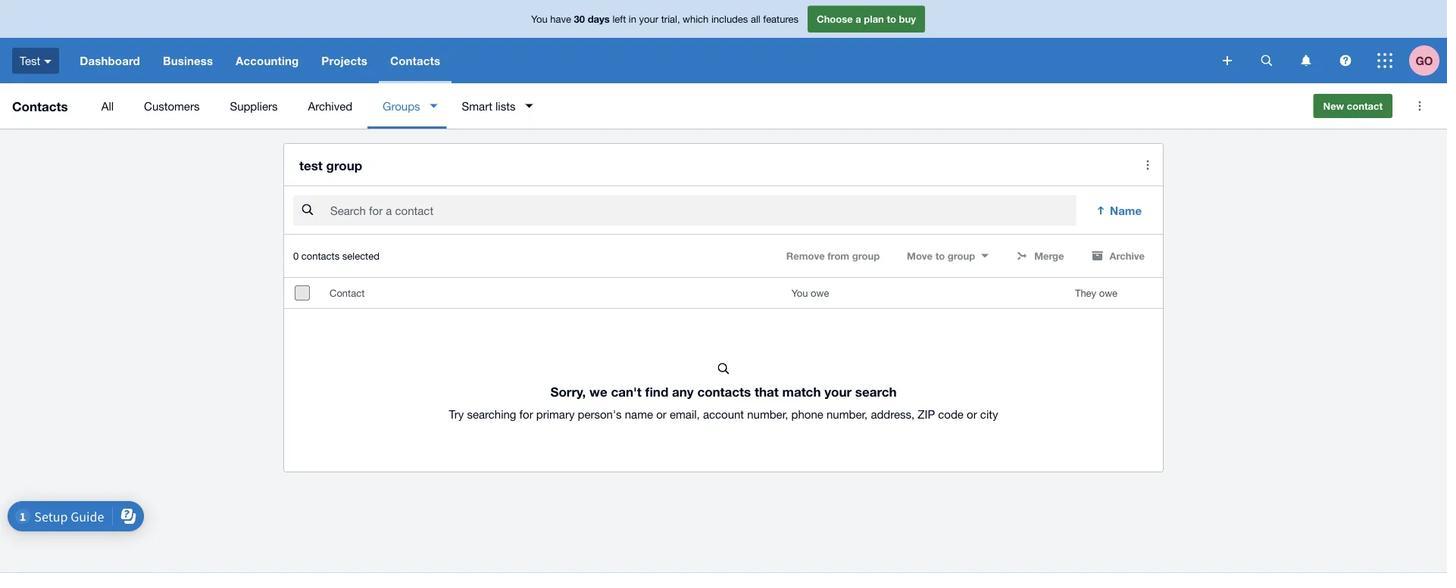 Task type: vqa. For each thing, say whether or not it's contained in the screenshot.
"MANAGEMENT" inside the Edit Your Contacts In W-9 Management Request W-9 To Complete Their Details Or Add Contact To The 1099 Contact Group Select The 1099 Contact Group You Populated When Setting Up Your Rules Review Your Contacts And Transactions File Your 1099S Using An E-Filing Partner App
no



Task type: locate. For each thing, give the bounding box(es) containing it.
choose
[[817, 13, 853, 25]]

projects button
[[310, 38, 379, 83]]

2 or from the left
[[967, 408, 978, 421]]

to inside popup button
[[936, 250, 945, 262]]

sorry, we can't find any contacts that match your search
[[551, 384, 897, 400]]

address,
[[871, 408, 915, 421]]

go
[[1416, 54, 1434, 67]]

business button
[[152, 38, 224, 83]]

plan
[[864, 13, 885, 25]]

or left city
[[967, 408, 978, 421]]

group right from
[[853, 250, 880, 262]]

group right test
[[326, 158, 362, 173]]

1 vertical spatial you
[[792, 287, 808, 299]]

owe
[[811, 287, 830, 299], [1100, 287, 1118, 299]]

contact
[[330, 287, 365, 299]]

you down remove
[[792, 287, 808, 299]]

or right the name
[[657, 408, 667, 421]]

owe right they
[[1100, 287, 1118, 299]]

1 vertical spatial your
[[825, 384, 852, 400]]

remove from group
[[787, 250, 880, 262]]

1 horizontal spatial contacts
[[698, 384, 751, 400]]

number,
[[748, 408, 789, 421], [827, 408, 868, 421]]

2 owe from the left
[[1100, 287, 1118, 299]]

1 horizontal spatial you
[[792, 287, 808, 299]]

smart lists
[[462, 99, 516, 113]]

svg image up new contact
[[1341, 55, 1352, 66]]

group
[[326, 158, 362, 173], [853, 250, 880, 262], [948, 250, 976, 262]]

test button
[[0, 38, 68, 83]]

group for move to group
[[948, 250, 976, 262]]

navigation
[[68, 38, 1213, 83]]

business
[[163, 54, 213, 67]]

name button
[[1086, 196, 1154, 226]]

archived
[[308, 99, 353, 113]]

all
[[101, 99, 114, 113]]

1 horizontal spatial your
[[825, 384, 852, 400]]

archive
[[1110, 250, 1145, 262]]

1 owe from the left
[[811, 287, 830, 299]]

0 contacts selected
[[293, 250, 380, 262]]

1 horizontal spatial to
[[936, 250, 945, 262]]

0 vertical spatial you
[[531, 13, 548, 25]]

svg image
[[1378, 53, 1393, 68], [1262, 55, 1273, 66], [1302, 55, 1312, 66], [1223, 56, 1233, 65]]

person's
[[578, 408, 622, 421]]

0 horizontal spatial your
[[639, 13, 659, 25]]

that
[[755, 384, 779, 400]]

to
[[887, 13, 897, 25], [936, 250, 945, 262]]

archived button
[[293, 83, 368, 129]]

contacts down the "test" popup button
[[12, 99, 68, 114]]

1 horizontal spatial contacts
[[390, 54, 441, 67]]

you inside contact list table element
[[792, 287, 808, 299]]

move to group button
[[898, 244, 998, 269]]

features
[[764, 13, 799, 25]]

0 horizontal spatial owe
[[811, 287, 830, 299]]

0
[[293, 250, 299, 262]]

merge button
[[1008, 244, 1074, 269]]

group right move
[[948, 250, 976, 262]]

contacts
[[390, 54, 441, 67], [12, 99, 68, 114]]

owe down "remove from group" button
[[811, 287, 830, 299]]

1 or from the left
[[657, 408, 667, 421]]

1 vertical spatial contacts
[[12, 99, 68, 114]]

0 horizontal spatial group
[[326, 158, 362, 173]]

merge
[[1035, 250, 1065, 262]]

we
[[590, 384, 608, 400]]

remove
[[787, 250, 825, 262]]

group inside "remove from group" button
[[853, 250, 880, 262]]

suppliers button
[[215, 83, 293, 129]]

you owe
[[792, 287, 830, 299]]

smart
[[462, 99, 493, 113]]

you
[[531, 13, 548, 25], [792, 287, 808, 299]]

contacts up try searching for primary person's name or email, account number, phone number, address, zip code or city
[[698, 384, 751, 400]]

try searching for primary person's name or email, account number, phone number, address, zip code or city
[[449, 408, 999, 421]]

account
[[703, 408, 744, 421]]

searching
[[467, 408, 517, 421]]

0 horizontal spatial number,
[[748, 408, 789, 421]]

group inside the move to group popup button
[[948, 250, 976, 262]]

0 horizontal spatial or
[[657, 408, 667, 421]]

0 vertical spatial contacts
[[390, 54, 441, 67]]

new
[[1324, 100, 1345, 112]]

you left have
[[531, 13, 548, 25]]

contacts inside contact list table element
[[698, 384, 751, 400]]

a
[[856, 13, 862, 25]]

days
[[588, 13, 610, 25]]

1 horizontal spatial group
[[853, 250, 880, 262]]

1 horizontal spatial number,
[[827, 408, 868, 421]]

includes
[[712, 13, 748, 25]]

contacts right 0
[[302, 250, 340, 262]]

test
[[20, 54, 40, 67]]

your
[[639, 13, 659, 25], [825, 384, 852, 400]]

they
[[1076, 287, 1097, 299]]

name
[[1111, 204, 1142, 218]]

buy
[[899, 13, 916, 25]]

contacts up the 'groups' "button"
[[390, 54, 441, 67]]

number, down search
[[827, 408, 868, 421]]

1 horizontal spatial or
[[967, 408, 978, 421]]

actions menu image
[[1405, 91, 1436, 121]]

your right in
[[639, 13, 659, 25]]

2 horizontal spatial group
[[948, 250, 976, 262]]

svg image right test
[[44, 60, 52, 63]]

in
[[629, 13, 637, 25]]

0 vertical spatial to
[[887, 13, 897, 25]]

test
[[299, 158, 323, 173]]

email,
[[670, 408, 700, 421]]

suppliers
[[230, 99, 278, 113]]

your right match on the right bottom of the page
[[825, 384, 852, 400]]

1 horizontal spatial owe
[[1100, 287, 1118, 299]]

or
[[657, 408, 667, 421], [967, 408, 978, 421]]

0 vertical spatial contacts
[[302, 250, 340, 262]]

banner containing dashboard
[[0, 0, 1448, 83]]

you for you owe
[[792, 287, 808, 299]]

to left the buy at right top
[[887, 13, 897, 25]]

groups button
[[368, 83, 447, 129]]

1 horizontal spatial svg image
[[1341, 55, 1352, 66]]

Search for a contact field
[[329, 196, 1077, 225]]

new contact button
[[1314, 94, 1393, 118]]

choose a plan to buy
[[817, 13, 916, 25]]

to right move
[[936, 250, 945, 262]]

svg image
[[1341, 55, 1352, 66], [44, 60, 52, 63]]

sorry,
[[551, 384, 586, 400]]

try
[[449, 408, 464, 421]]

menu
[[86, 83, 1302, 129]]

number, down that
[[748, 408, 789, 421]]

0 horizontal spatial svg image
[[44, 60, 52, 63]]

1 vertical spatial to
[[936, 250, 945, 262]]

group for remove from group
[[853, 250, 880, 262]]

banner
[[0, 0, 1448, 83]]

0 horizontal spatial you
[[531, 13, 548, 25]]

code
[[939, 408, 964, 421]]

primary
[[537, 408, 575, 421]]

1 vertical spatial contacts
[[698, 384, 751, 400]]



Task type: describe. For each thing, give the bounding box(es) containing it.
smart lists button
[[447, 83, 542, 129]]

contacts button
[[379, 38, 452, 83]]

owe for you owe
[[811, 287, 830, 299]]

test group
[[299, 158, 362, 173]]

for
[[520, 408, 533, 421]]

1 number, from the left
[[748, 408, 789, 421]]

owe for they owe
[[1100, 287, 1118, 299]]

search
[[856, 384, 897, 400]]

from
[[828, 250, 850, 262]]

accounting button
[[224, 38, 310, 83]]

contact list table element
[[284, 278, 1164, 472]]

0 horizontal spatial to
[[887, 13, 897, 25]]

name
[[625, 408, 653, 421]]

move
[[907, 250, 933, 262]]

you have 30 days left in your trial, which includes all features
[[531, 13, 799, 25]]

navigation containing dashboard
[[68, 38, 1213, 83]]

customers button
[[129, 83, 215, 129]]

you for you have 30 days left in your trial, which includes all features
[[531, 13, 548, 25]]

menu containing all
[[86, 83, 1302, 129]]

they owe
[[1076, 287, 1118, 299]]

0 vertical spatial your
[[639, 13, 659, 25]]

groups
[[383, 99, 420, 113]]

phone
[[792, 408, 824, 421]]

0 horizontal spatial contacts
[[12, 99, 68, 114]]

can't
[[611, 384, 642, 400]]

zip
[[918, 408, 936, 421]]

lists
[[496, 99, 516, 113]]

your inside contact list table element
[[825, 384, 852, 400]]

contact
[[1348, 100, 1383, 112]]

all button
[[86, 83, 129, 129]]

selected
[[342, 250, 380, 262]]

trial,
[[662, 13, 680, 25]]

go button
[[1410, 38, 1448, 83]]

any
[[672, 384, 694, 400]]

archive button
[[1083, 244, 1154, 269]]

projects
[[322, 54, 368, 67]]

have
[[551, 13, 572, 25]]

customers
[[144, 99, 200, 113]]

which
[[683, 13, 709, 25]]

new contact
[[1324, 100, 1383, 112]]

find
[[645, 384, 669, 400]]

0 horizontal spatial contacts
[[302, 250, 340, 262]]

move to group
[[907, 250, 976, 262]]

match
[[783, 384, 821, 400]]

all
[[751, 13, 761, 25]]

2 number, from the left
[[827, 408, 868, 421]]

accounting
[[236, 54, 299, 67]]

remove from group button
[[778, 244, 889, 269]]

contacts inside dropdown button
[[390, 54, 441, 67]]

left
[[613, 13, 626, 25]]

30
[[574, 13, 585, 25]]

svg image inside the "test" popup button
[[44, 60, 52, 63]]

city
[[981, 408, 999, 421]]

dashboard link
[[68, 38, 152, 83]]

dashboard
[[80, 54, 140, 67]]

actions menu image
[[1133, 150, 1164, 180]]



